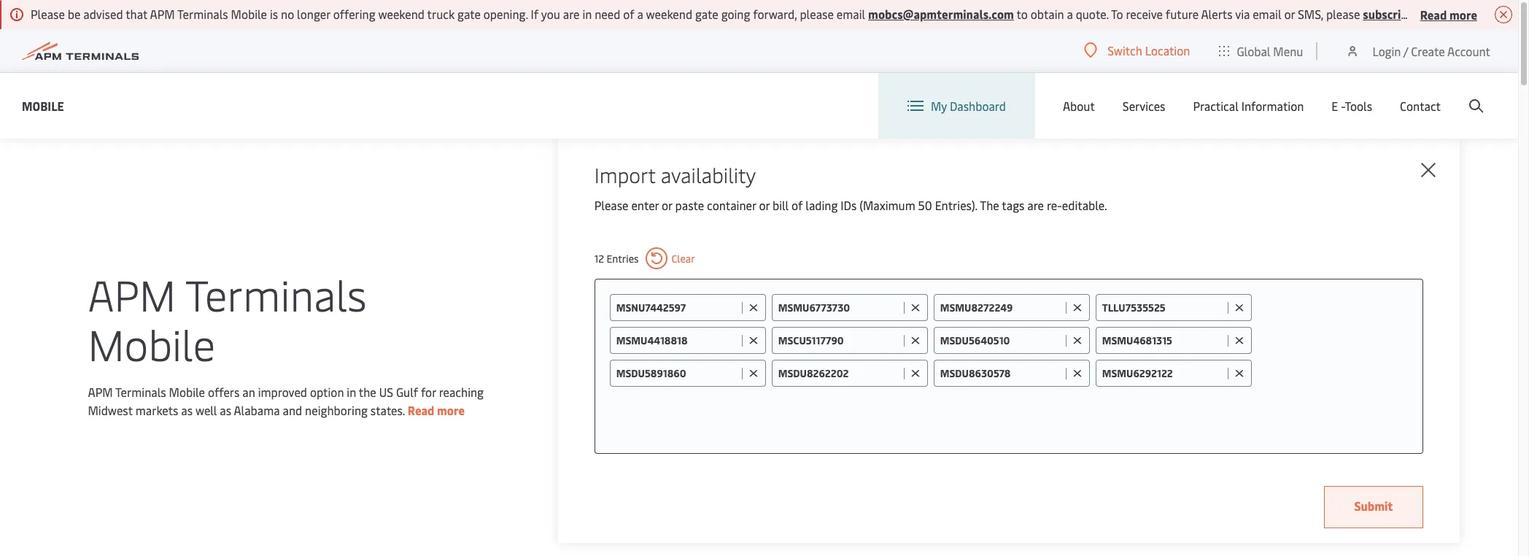 Task type: describe. For each thing, give the bounding box(es) containing it.
please for please be advised that apm terminals mobile is no longer offering weekend truck gate opening. if you are in need of a weekend gate going forward, please email mobcs@apmterminals.com to obtain a quote. to receive future alerts via email or sms, please subscribe to terminal alerts .
[[31, 6, 65, 22]]

markets
[[135, 402, 178, 418]]

location
[[1146, 42, 1191, 58]]

quote. to
[[1076, 6, 1124, 22]]

well
[[195, 402, 217, 418]]

2 please from the left
[[1327, 6, 1361, 22]]

menu
[[1274, 43, 1304, 59]]

login
[[1373, 43, 1401, 59]]

alabama
[[234, 402, 280, 418]]

read for 'read more' link
[[408, 402, 435, 418]]

for
[[421, 384, 436, 400]]

that
[[126, 6, 147, 22]]

services button
[[1123, 73, 1166, 139]]

gulf
[[396, 384, 418, 400]]

entries).
[[935, 197, 978, 213]]

global menu
[[1237, 43, 1304, 59]]

contact button
[[1401, 73, 1441, 139]]

0 horizontal spatial or
[[662, 197, 673, 213]]

my dashboard button
[[908, 73, 1006, 139]]

0 horizontal spatial are
[[563, 6, 580, 22]]

subscribe to terminal alerts link
[[1363, 6, 1514, 22]]

entries
[[607, 251, 639, 265]]

mobcs@apmterminals.com
[[869, 6, 1014, 22]]

1 vertical spatial are
[[1028, 197, 1044, 213]]

1 to from the left
[[1017, 6, 1028, 22]]

2 email from the left
[[1253, 6, 1282, 22]]

submit button
[[1325, 486, 1423, 528]]

subscribe
[[1363, 6, 1415, 22]]

global menu button
[[1205, 29, 1318, 73]]

tools
[[1345, 98, 1373, 114]]

sms,
[[1298, 6, 1324, 22]]

2 alerts from the left
[[1480, 6, 1514, 22]]

services
[[1123, 98, 1166, 114]]

0 vertical spatial apm
[[150, 6, 175, 22]]

12 entries
[[595, 251, 639, 265]]

read more for read more button
[[1421, 6, 1478, 22]]

submit
[[1355, 498, 1394, 514]]

my
[[931, 98, 947, 114]]

apm for apm terminals mobile offers an improved option in the us gulf for reaching midwest markets as well as alabama and neighboring states.
[[88, 384, 113, 400]]

import
[[595, 161, 656, 188]]

if
[[531, 6, 539, 22]]

e
[[1332, 98, 1339, 114]]

2 weekend from the left
[[646, 6, 693, 22]]

1 weekend from the left
[[378, 6, 425, 22]]

going
[[722, 6, 751, 22]]

enter
[[632, 197, 659, 213]]

mobile link
[[22, 97, 64, 115]]

12
[[595, 251, 604, 265]]

obtain
[[1031, 6, 1065, 22]]

(maximum
[[860, 197, 916, 213]]

apm terminals mobile
[[88, 265, 367, 372]]

1 horizontal spatial in
[[583, 6, 592, 22]]

apm for apm terminals mobile
[[88, 265, 176, 323]]

container
[[707, 197, 757, 213]]

practical
[[1194, 98, 1239, 114]]

terminal
[[1431, 6, 1478, 22]]

login / create account link
[[1346, 29, 1491, 72]]

switch
[[1108, 42, 1143, 58]]

about
[[1063, 98, 1095, 114]]

practical information
[[1194, 98, 1304, 114]]

neighboring
[[305, 402, 368, 418]]

improved
[[258, 384, 307, 400]]

account
[[1448, 43, 1491, 59]]

tags
[[1002, 197, 1025, 213]]

and
[[283, 402, 302, 418]]

1 email from the left
[[837, 6, 866, 22]]

e -tools
[[1332, 98, 1373, 114]]

more for read more button
[[1450, 6, 1478, 22]]

1 alerts from the left
[[1202, 6, 1233, 22]]

lading
[[806, 197, 838, 213]]

my dashboard
[[931, 98, 1006, 114]]

an
[[243, 384, 255, 400]]

editable.
[[1062, 197, 1108, 213]]

bill
[[773, 197, 789, 213]]

ids
[[841, 197, 857, 213]]

/
[[1404, 43, 1409, 59]]

the
[[980, 197, 1000, 213]]

option
[[310, 384, 344, 400]]

more for 'read more' link
[[437, 402, 465, 418]]

re-
[[1047, 197, 1062, 213]]

advised
[[83, 6, 123, 22]]



Task type: vqa. For each thing, say whether or not it's contained in the screenshot.
the 'obtain' at the top right
yes



Task type: locate. For each thing, give the bounding box(es) containing it.
switch location button
[[1085, 42, 1191, 58]]

terminals
[[177, 6, 228, 22], [185, 265, 367, 323], [115, 384, 166, 400]]

1 horizontal spatial are
[[1028, 197, 1044, 213]]

0 vertical spatial read more
[[1421, 6, 1478, 22]]

50
[[918, 197, 933, 213]]

alerts
[[1202, 6, 1233, 22], [1480, 6, 1514, 22]]

.
[[1514, 6, 1516, 22]]

availability
[[661, 161, 756, 188]]

2 as from the left
[[220, 402, 231, 418]]

read for read more button
[[1421, 6, 1447, 22]]

0 horizontal spatial weekend
[[378, 6, 425, 22]]

more down reaching
[[437, 402, 465, 418]]

login / create account
[[1373, 43, 1491, 59]]

1 as from the left
[[181, 402, 193, 418]]

are left re-
[[1028, 197, 1044, 213]]

please enter or paste container or bill of lading ids (maximum 50 entries). the tags are re-editable.
[[595, 197, 1108, 213]]

1 horizontal spatial read
[[1421, 6, 1447, 22]]

need
[[595, 6, 621, 22]]

are right the you
[[563, 6, 580, 22]]

to
[[1017, 6, 1028, 22], [1417, 6, 1429, 22]]

please right forward,
[[800, 6, 834, 22]]

offers
[[208, 384, 240, 400]]

1 vertical spatial in
[[347, 384, 356, 400]]

clear
[[672, 251, 695, 265]]

of right need
[[623, 6, 635, 22]]

read more
[[1421, 6, 1478, 22], [408, 402, 465, 418]]

1 horizontal spatial or
[[759, 197, 770, 213]]

no
[[281, 6, 294, 22]]

read
[[1421, 6, 1447, 22], [408, 402, 435, 418]]

weekend
[[378, 6, 425, 22], [646, 6, 693, 22]]

1 gate from the left
[[458, 6, 481, 22]]

1 horizontal spatial of
[[792, 197, 803, 213]]

2 to from the left
[[1417, 6, 1429, 22]]

1 vertical spatial read
[[408, 402, 435, 418]]

to left terminal on the right of the page
[[1417, 6, 1429, 22]]

longer
[[297, 6, 330, 22]]

import availability
[[595, 161, 756, 188]]

read up login / create account
[[1421, 6, 1447, 22]]

email
[[837, 6, 866, 22], [1253, 6, 1282, 22]]

in left need
[[583, 6, 592, 22]]

apm terminals mobile offers an improved option in the us gulf for reaching midwest markets as well as alabama and neighboring states.
[[88, 384, 484, 418]]

1 horizontal spatial to
[[1417, 6, 1429, 22]]

of
[[623, 6, 635, 22], [792, 197, 803, 213]]

read more for 'read more' link
[[408, 402, 465, 418]]

or right enter
[[662, 197, 673, 213]]

more up account
[[1450, 6, 1478, 22]]

alerts right terminal on the right of the page
[[1480, 6, 1514, 22]]

1 horizontal spatial please
[[1327, 6, 1361, 22]]

2 horizontal spatial or
[[1285, 6, 1295, 22]]

0 vertical spatial read
[[1421, 6, 1447, 22]]

more inside button
[[1450, 6, 1478, 22]]

0 vertical spatial more
[[1450, 6, 1478, 22]]

1 vertical spatial apm
[[88, 265, 176, 323]]

opening.
[[484, 6, 528, 22]]

0 horizontal spatial alerts
[[1202, 6, 1233, 22]]

the
[[359, 384, 376, 400]]

please
[[800, 6, 834, 22], [1327, 6, 1361, 22]]

switch location
[[1108, 42, 1191, 58]]

2 a from the left
[[1067, 6, 1073, 22]]

read inside read more button
[[1421, 6, 1447, 22]]

via
[[1236, 6, 1250, 22]]

forward,
[[753, 6, 797, 22]]

please be advised that apm terminals mobile is no longer offering weekend truck gate opening. if you are in need of a weekend gate going forward, please email mobcs@apmterminals.com to obtain a quote. to receive future alerts via email or sms, please subscribe to terminal alerts .
[[31, 6, 1516, 22]]

mobile
[[231, 6, 267, 22], [22, 97, 64, 113], [88, 315, 215, 372], [169, 384, 205, 400]]

-
[[1342, 98, 1345, 114]]

create
[[1412, 43, 1445, 59]]

1 horizontal spatial more
[[1450, 6, 1478, 22]]

apm inside apm terminals mobile offers an improved option in the us gulf for reaching midwest markets as well as alabama and neighboring states.
[[88, 384, 113, 400]]

0 horizontal spatial please
[[31, 6, 65, 22]]

2 gate from the left
[[696, 6, 719, 22]]

or left 'bill'
[[759, 197, 770, 213]]

dashboard
[[950, 98, 1006, 114]]

2 vertical spatial terminals
[[115, 384, 166, 400]]

e -tools button
[[1332, 73, 1373, 139]]

1 please from the left
[[800, 6, 834, 22]]

1 a from the left
[[637, 6, 644, 22]]

1 horizontal spatial read more
[[1421, 6, 1478, 22]]

paste
[[676, 197, 704, 213]]

terminals for apm terminals mobile offers an improved option in the us gulf for reaching midwest markets as well as alabama and neighboring states.
[[115, 384, 166, 400]]

0 horizontal spatial of
[[623, 6, 635, 22]]

0 vertical spatial are
[[563, 6, 580, 22]]

read more up login / create account
[[1421, 6, 1478, 22]]

apm inside "apm terminals mobile"
[[88, 265, 176, 323]]

as down 'offers' in the left bottom of the page
[[220, 402, 231, 418]]

close alert image
[[1495, 6, 1513, 23]]

you
[[541, 6, 560, 22]]

0 horizontal spatial gate
[[458, 6, 481, 22]]

please right sms,
[[1327, 6, 1361, 22]]

reaching
[[439, 384, 484, 400]]

receive
[[1126, 6, 1163, 22]]

0 vertical spatial please
[[31, 6, 65, 22]]

1 horizontal spatial gate
[[696, 6, 719, 22]]

read more button
[[1421, 5, 1478, 23]]

read down for
[[408, 402, 435, 418]]

global
[[1237, 43, 1271, 59]]

Entered ID text field
[[940, 301, 1062, 315], [1103, 301, 1224, 315], [778, 334, 900, 347], [940, 334, 1062, 347], [616, 366, 738, 380], [778, 366, 900, 380], [1103, 366, 1224, 380]]

Entered ID text field
[[616, 301, 738, 315], [778, 301, 900, 315], [616, 334, 738, 347], [1103, 334, 1224, 347], [940, 366, 1062, 380]]

states.
[[371, 402, 405, 418]]

about button
[[1063, 73, 1095, 139]]

weekend right need
[[646, 6, 693, 22]]

0 horizontal spatial to
[[1017, 6, 1028, 22]]

in
[[583, 6, 592, 22], [347, 384, 356, 400]]

1 horizontal spatial weekend
[[646, 6, 693, 22]]

gate right 'truck'
[[458, 6, 481, 22]]

terminals for apm terminals mobile
[[185, 265, 367, 323]]

mobile secondary image
[[159, 371, 414, 556]]

0 horizontal spatial more
[[437, 402, 465, 418]]

mobile inside "apm terminals mobile"
[[88, 315, 215, 372]]

0 horizontal spatial read more
[[408, 402, 465, 418]]

please for please enter or paste container or bill of lading ids (maximum 50 entries). the tags are re-editable.
[[595, 197, 629, 213]]

read more link
[[408, 402, 465, 418]]

weekend left 'truck'
[[378, 6, 425, 22]]

are
[[563, 6, 580, 22], [1028, 197, 1044, 213]]

information
[[1242, 98, 1304, 114]]

a right need
[[637, 6, 644, 22]]

0 vertical spatial terminals
[[177, 6, 228, 22]]

is
[[270, 6, 278, 22]]

terminals inside apm terminals mobile offers an improved option in the us gulf for reaching midwest markets as well as alabama and neighboring states.
[[115, 384, 166, 400]]

0 vertical spatial in
[[583, 6, 592, 22]]

1 horizontal spatial a
[[1067, 6, 1073, 22]]

practical information button
[[1194, 73, 1304, 139]]

gate left going
[[696, 6, 719, 22]]

as left "well"
[[181, 402, 193, 418]]

to left the obtain
[[1017, 6, 1028, 22]]

2 vertical spatial apm
[[88, 384, 113, 400]]

future
[[1166, 6, 1199, 22]]

1 vertical spatial of
[[792, 197, 803, 213]]

as
[[181, 402, 193, 418], [220, 402, 231, 418]]

contact
[[1401, 98, 1441, 114]]

mobile inside apm terminals mobile offers an improved option in the us gulf for reaching midwest markets as well as alabama and neighboring states.
[[169, 384, 205, 400]]

please
[[31, 6, 65, 22], [595, 197, 629, 213]]

a
[[637, 6, 644, 22], [1067, 6, 1073, 22]]

read more down for
[[408, 402, 465, 418]]

be
[[68, 6, 81, 22]]

clear button
[[646, 247, 695, 269]]

offering
[[333, 6, 376, 22]]

alerts left via
[[1202, 6, 1233, 22]]

0 horizontal spatial as
[[181, 402, 193, 418]]

0 horizontal spatial please
[[800, 6, 834, 22]]

or left sms,
[[1285, 6, 1295, 22]]

1 vertical spatial more
[[437, 402, 465, 418]]

0 horizontal spatial a
[[637, 6, 644, 22]]

1 vertical spatial read more
[[408, 402, 465, 418]]

1 horizontal spatial please
[[595, 197, 629, 213]]

please down import
[[595, 197, 629, 213]]

0 horizontal spatial email
[[837, 6, 866, 22]]

1 horizontal spatial email
[[1253, 6, 1282, 22]]

1 vertical spatial terminals
[[185, 265, 367, 323]]

in left the the
[[347, 384, 356, 400]]

1 vertical spatial please
[[595, 197, 629, 213]]

midwest
[[88, 402, 133, 418]]

a right the obtain
[[1067, 6, 1073, 22]]

0 horizontal spatial read
[[408, 402, 435, 418]]

in inside apm terminals mobile offers an improved option in the us gulf for reaching midwest markets as well as alabama and neighboring states.
[[347, 384, 356, 400]]

truck
[[427, 6, 455, 22]]

of right 'bill'
[[792, 197, 803, 213]]

1 horizontal spatial as
[[220, 402, 231, 418]]

1 horizontal spatial alerts
[[1480, 6, 1514, 22]]

us
[[379, 384, 393, 400]]

0 vertical spatial of
[[623, 6, 635, 22]]

please left "be"
[[31, 6, 65, 22]]

terminals inside "apm terminals mobile"
[[185, 265, 367, 323]]

0 horizontal spatial in
[[347, 384, 356, 400]]



